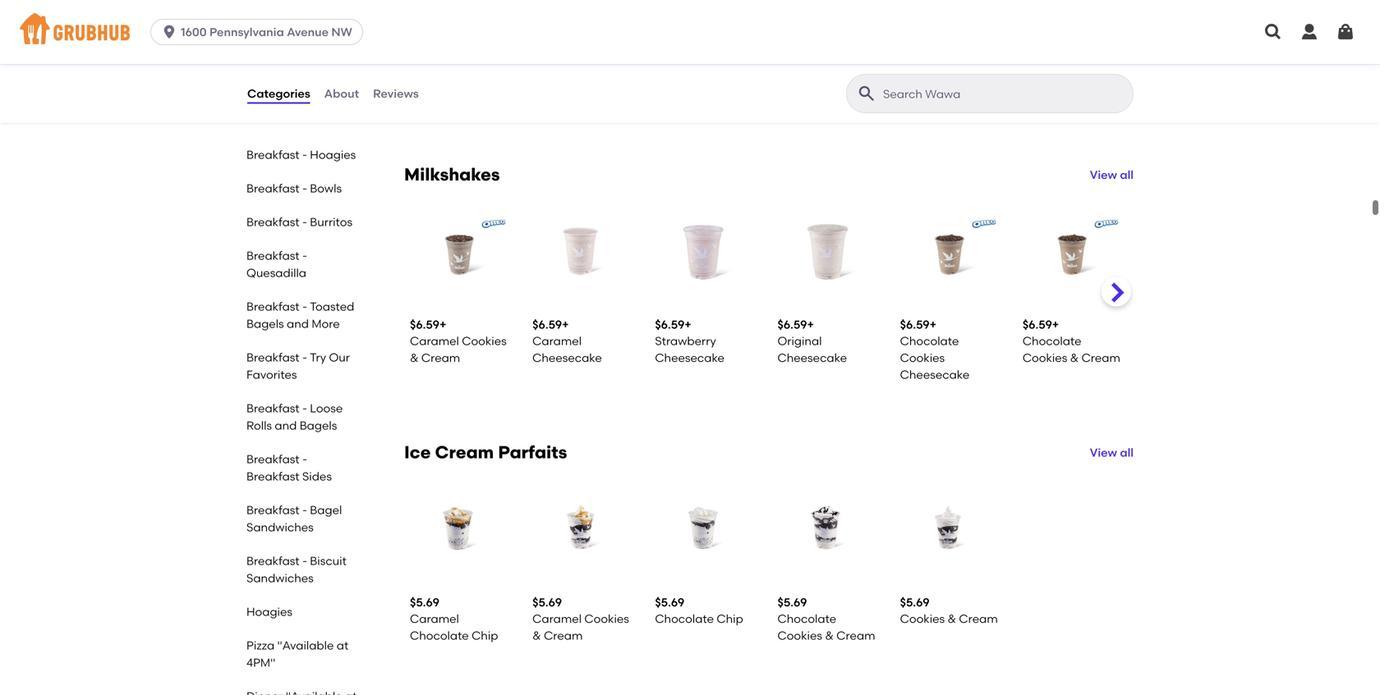 Task type: vqa. For each thing, say whether or not it's contained in the screenshot.
the bottom Cassidy
no



Task type: describe. For each thing, give the bounding box(es) containing it.
breakfast for breakfast - quesadilla
[[247, 249, 300, 263]]

- inside breakfast - toasted bagels and more
[[302, 300, 307, 314]]

breakfast for breakfast - burritos
[[247, 215, 300, 229]]

$6.59 + chocolate cookies & cream
[[1023, 318, 1121, 365]]

frozen lemonades - strawberry
[[778, 56, 851, 104]]

bagels inside the breakfast - loose rolls and bagels
[[300, 419, 337, 433]]

sides
[[302, 470, 332, 484]]

breakfast - toasted bagels and more
[[247, 300, 354, 331]]

caramel cookies & cream image for $5.69
[[533, 479, 632, 578]]

0 horizontal spatial hoagies
[[247, 606, 293, 620]]

categories
[[247, 87, 310, 101]]

vanilla
[[1023, 73, 1060, 87]]

breakfast - bowls
[[247, 182, 342, 196]]

$6.59 + caramel cookies & cream
[[410, 318, 507, 365]]

cookies & cream image
[[900, 479, 1000, 578]]

caramel inside $6.59 + caramel cheesecake
[[533, 335, 582, 349]]

more
[[312, 317, 340, 331]]

1 svg image from the left
[[1264, 22, 1283, 42]]

1600 pennsylvania avenue nw button
[[150, 19, 370, 45]]

$6.59 for $6.59 + chocolate cookies cheesecake
[[900, 318, 930, 332]]

frozen for frozen coffee - vanilla
[[1023, 56, 1059, 70]]

frozen for frozen lemonades - matcha lemonade
[[655, 56, 692, 70]]

strawberry cheesecake image
[[655, 201, 755, 300]]

ice
[[404, 443, 431, 463]]

$6.59 for $6.59 + chocolate cookies & cream
[[1023, 318, 1052, 332]]

cream inside $5.69 caramel cookies & cream
[[544, 629, 583, 643]]

& inside $5.69 cookies & cream
[[948, 613, 957, 627]]

favorites
[[247, 368, 297, 382]]

- inside "breakfast - quesadilla"
[[302, 249, 307, 263]]

$5.69 caramel cookies & cream
[[533, 596, 629, 643]]

pomegranate
[[410, 106, 487, 120]]

frozen lemonades - blueberry pomegranate button
[[403, 0, 516, 120]]

breakfast for breakfast - breakfast sides
[[247, 453, 300, 467]]

magnifying glass icon image
[[857, 84, 877, 104]]

+ for $6.59 + original cheesecake
[[807, 318, 814, 332]]

bagel
[[310, 504, 342, 518]]

lemonade inside frozen lemonades - lemonade
[[533, 90, 593, 104]]

+ for $6.59 + strawberry cheesecake
[[685, 318, 692, 332]]

chocolate cookies & cream image for $5.69
[[778, 479, 877, 578]]

chocolate inside $5.69 chocolate chip
[[655, 613, 714, 627]]

- inside breakfast - try our favorites
[[302, 351, 307, 365]]

chocolate for chocolate cookies cheesecake
[[900, 335, 959, 349]]

strawberry inside $6.59 + strawberry cheesecake
[[655, 335, 716, 349]]

sandwiches for bagel
[[247, 521, 314, 535]]

pennsylvania
[[210, 25, 284, 39]]

pizza
[[247, 639, 275, 653]]

categories button
[[247, 64, 311, 123]]

1600 pennsylvania avenue nw
[[181, 25, 352, 39]]

$6.59 for $6.59 + original cheesecake
[[778, 318, 807, 332]]

coffee for vanilla
[[1062, 56, 1100, 70]]

4pm"
[[247, 657, 276, 671]]

about
[[324, 87, 359, 101]]

breakfast for breakfast - bowls
[[247, 182, 300, 196]]

rolls
[[247, 419, 272, 433]]

breakfast for breakfast - toasted bagels and more
[[247, 300, 300, 314]]

view for milkshakes
[[1090, 168, 1117, 182]]

cheesecake for strawberry
[[655, 351, 725, 365]]

frozen for frozen coffee - regular
[[900, 56, 937, 70]]

cookies inside $6.59 + caramel cookies & cream
[[462, 335, 507, 349]]

blueberry
[[410, 90, 463, 104]]

and for more
[[287, 317, 309, 331]]

$5.69 cookies & cream
[[900, 596, 998, 627]]

frozen lemonades - lemonade
[[533, 56, 606, 104]]

- inside the breakfast - loose rolls and bagels
[[302, 402, 307, 416]]

- inside frozen lemonades - strawberry
[[846, 73, 851, 87]]

caramel inside $5.69 caramel chocolate chip
[[410, 613, 459, 627]]

cream inside $6.59 + caramel cookies & cream
[[421, 351, 460, 365]]

- inside frozen coffee - vanilla
[[1103, 56, 1108, 70]]

avenue
[[287, 25, 329, 39]]

$6.59 for $6.59 + caramel cookies & cream
[[410, 318, 440, 332]]

reviews button
[[372, 64, 420, 123]]

9 breakfast from the top
[[247, 470, 300, 484]]

hoagies inside tab
[[310, 148, 356, 162]]

+ for $6.59 + chocolate cookies cheesecake
[[930, 318, 937, 332]]

bagels inside breakfast - toasted bagels and more
[[247, 317, 284, 331]]

$5.69 for $5.69 chocolate cookies & cream
[[778, 596, 807, 610]]

burritos
[[310, 215, 353, 229]]

frozen lemonades - blueberry pomegranate
[[410, 56, 487, 120]]

pizza "available at 4pm"
[[247, 639, 349, 671]]

cookies inside $5.69 chocolate cookies & cream
[[778, 629, 823, 643]]

chip inside $5.69 chocolate chip
[[717, 613, 743, 627]]

$5.69 chocolate chip
[[655, 596, 743, 627]]

nw
[[331, 25, 352, 39]]

+ for $6.59 + caramel cookies & cream
[[440, 318, 446, 332]]

breakfast - burritos
[[247, 215, 353, 229]]

$5.69 for $5.69 chocolate chip
[[655, 596, 685, 610]]

cheesecake for caramel
[[533, 351, 602, 365]]

& inside $6.59 + chocolate cookies & cream
[[1070, 351, 1079, 365]]

breakfast for breakfast - hoagies
[[247, 148, 300, 162]]

breakfast - hoagies
[[247, 148, 356, 162]]

view all button for milkshakes
[[1090, 167, 1134, 183]]

cookies inside $6.59 + chocolate cookies & cream
[[1023, 351, 1068, 365]]

caramel cheesecake image
[[533, 201, 632, 300]]

all for milkshakes
[[1120, 168, 1134, 182]]

milkshakes
[[404, 164, 500, 185]]

lemonades for lemonade
[[533, 73, 598, 87]]

frozen for frozen lemonades - lemonade
[[533, 56, 569, 70]]

"available
[[277, 639, 334, 653]]

frozen for frozen lemonades - strawberry
[[778, 56, 814, 70]]

& inside $5.69 chocolate cookies & cream
[[825, 629, 834, 643]]



Task type: locate. For each thing, give the bounding box(es) containing it.
chocolate chip image
[[655, 479, 755, 578]]

1 $5.69 from the left
[[410, 596, 440, 610]]

sandwiches up breakfast - biscuit sandwiches
[[247, 521, 314, 535]]

2 sandwiches from the top
[[247, 572, 314, 586]]

0 horizontal spatial caramel cookies & cream image
[[410, 201, 510, 300]]

1 horizontal spatial caramel cookies & cream image
[[533, 479, 632, 578]]

breakfast - breakfast sides
[[247, 453, 332, 484]]

- inside breakfast - biscuit sandwiches
[[302, 555, 307, 569]]

breakfast up breakfast - bowls
[[247, 148, 300, 162]]

- inside frozen lemonades - lemonade
[[601, 73, 606, 87]]

1 lemonades from the left
[[410, 73, 476, 87]]

8 breakfast from the top
[[247, 453, 300, 467]]

hoagies up pizza
[[247, 606, 293, 620]]

breakfast inside "breakfast - quesadilla"
[[247, 249, 300, 263]]

lemonades inside frozen lemonades - lemonade
[[533, 73, 598, 87]]

1 vertical spatial view all
[[1090, 446, 1134, 460]]

caramel inside $6.59 + caramel cookies & cream
[[410, 335, 459, 349]]

0 horizontal spatial strawberry
[[655, 335, 716, 349]]

regular
[[900, 73, 944, 87]]

breakfast inside breakfast - try our favorites
[[247, 351, 300, 365]]

view all for milkshakes
[[1090, 168, 1134, 182]]

try
[[310, 351, 326, 365]]

0 horizontal spatial lemonade
[[533, 90, 593, 104]]

2 $5.69 from the left
[[533, 596, 562, 610]]

0 vertical spatial hoagies
[[310, 148, 356, 162]]

and inside breakfast - toasted bagels and more
[[287, 317, 309, 331]]

breakfast - loose rolls and bagels
[[247, 402, 343, 433]]

$6.59 inside $6.59 + chocolate cookies cheesecake
[[900, 318, 930, 332]]

+
[[440, 318, 446, 332], [562, 318, 569, 332], [685, 318, 692, 332], [807, 318, 814, 332], [930, 318, 937, 332], [1052, 318, 1059, 332]]

at
[[337, 639, 349, 653]]

$5.69 inside $5.69 chocolate cookies & cream
[[778, 596, 807, 610]]

bagels
[[247, 317, 284, 331], [300, 419, 337, 433]]

1 + from the left
[[440, 318, 446, 332]]

2 horizontal spatial svg image
[[1336, 22, 1356, 42]]

frozen lemonades - matcha lemonade
[[655, 56, 729, 120]]

caramel cookies & cream image
[[410, 201, 510, 300], [533, 479, 632, 578]]

10 breakfast from the top
[[247, 504, 300, 518]]

chocolate cookies & cream image for $6.59
[[1023, 201, 1122, 300]]

lemonades for blueberry
[[410, 73, 476, 87]]

+ inside $6.59 + caramel cookies & cream
[[440, 318, 446, 332]]

2 frozen from the left
[[533, 56, 569, 70]]

cookies inside $5.69 caramel cookies & cream
[[585, 613, 629, 627]]

caramel chocolate chip image
[[410, 479, 510, 578]]

breakfast down breakfast - bagel sandwiches
[[247, 555, 300, 569]]

3 $6.59 from the left
[[655, 318, 685, 332]]

1 $6.59 from the left
[[410, 318, 440, 332]]

2 all from the top
[[1120, 446, 1134, 460]]

view all button for ice cream parfaits
[[1090, 445, 1134, 462]]

5 breakfast from the top
[[247, 300, 300, 314]]

cookies inside $6.59 + chocolate cookies cheesecake
[[900, 351, 945, 365]]

breakfast - quesadilla
[[247, 249, 307, 280]]

- inside "breakfast - hoagies" tab
[[302, 148, 307, 162]]

view
[[1090, 168, 1117, 182], [1090, 446, 1117, 460]]

chip
[[717, 613, 743, 627], [472, 629, 498, 643]]

0 vertical spatial chip
[[717, 613, 743, 627]]

$6.59 + chocolate cookies cheesecake
[[900, 318, 970, 382]]

3 breakfast from the top
[[247, 215, 300, 229]]

2 svg image from the left
[[1300, 22, 1320, 42]]

coffee inside frozen coffee - regular
[[940, 56, 977, 70]]

6 breakfast from the top
[[247, 351, 300, 365]]

frozen inside frozen coffee - regular
[[900, 56, 937, 70]]

1 vertical spatial chocolate cookies & cream image
[[778, 479, 877, 578]]

all for ice cream parfaits
[[1120, 446, 1134, 460]]

2 lemonades from the left
[[533, 73, 598, 87]]

and inside the breakfast - loose rolls and bagels
[[275, 419, 297, 433]]

1 horizontal spatial bagels
[[300, 419, 337, 433]]

chocolate
[[900, 335, 959, 349], [1023, 335, 1082, 349], [655, 613, 714, 627], [778, 613, 837, 627], [410, 629, 469, 643]]

& inside $6.59 + caramel cookies & cream
[[410, 351, 419, 365]]

view for ice cream parfaits
[[1090, 446, 1117, 460]]

hoagies
[[310, 148, 356, 162], [247, 606, 293, 620]]

2 coffee from the left
[[1062, 56, 1100, 70]]

lemonades inside frozen lemonades - matcha lemonade
[[655, 73, 721, 87]]

2 + from the left
[[562, 318, 569, 332]]

3 $5.69 from the left
[[655, 596, 685, 610]]

0 horizontal spatial bagels
[[247, 317, 284, 331]]

chocolate for caramel chocolate chip
[[410, 629, 469, 643]]

5 + from the left
[[930, 318, 937, 332]]

1 coffee from the left
[[940, 56, 977, 70]]

frozen inside frozen lemonades - lemonade
[[533, 56, 569, 70]]

caramel
[[410, 335, 459, 349], [533, 335, 582, 349], [410, 613, 459, 627], [533, 613, 582, 627]]

0 vertical spatial lemonade
[[533, 90, 593, 104]]

cheesecake for original
[[778, 351, 847, 365]]

$6.59 for $6.59 + caramel cheesecake
[[533, 318, 562, 332]]

breakfast down quesadilla
[[247, 300, 300, 314]]

frozen lemonades - matcha lemonade button
[[649, 0, 761, 120]]

1 vertical spatial and
[[275, 419, 297, 433]]

breakfast left the sides at bottom
[[247, 470, 300, 484]]

lemonade
[[533, 90, 593, 104], [655, 106, 716, 120]]

1 horizontal spatial chocolate cookies & cream image
[[1023, 201, 1122, 300]]

6 frozen from the left
[[1023, 56, 1059, 70]]

4 + from the left
[[807, 318, 814, 332]]

matcha
[[655, 90, 698, 104]]

1 all from the top
[[1120, 168, 1134, 182]]

0 vertical spatial sandwiches
[[247, 521, 314, 535]]

chocolate inside $6.59 + chocolate cookies & cream
[[1023, 335, 1082, 349]]

+ inside $6.59 + chocolate cookies cheesecake
[[930, 318, 937, 332]]

view all button
[[1090, 167, 1134, 183], [1090, 445, 1134, 462]]

main navigation navigation
[[0, 0, 1380, 64]]

and right rolls on the left
[[275, 419, 297, 433]]

$5.69 for $5.69 caramel cookies & cream
[[533, 596, 562, 610]]

svg image
[[1264, 22, 1283, 42], [1300, 22, 1320, 42], [1336, 22, 1356, 42]]

1 vertical spatial hoagies
[[247, 606, 293, 620]]

lemonade inside frozen lemonades - matcha lemonade
[[655, 106, 716, 120]]

biscuit
[[310, 555, 347, 569]]

frozen lemonades - strawberry button
[[771, 0, 884, 112]]

coffee inside frozen coffee - vanilla
[[1062, 56, 1100, 70]]

-
[[980, 56, 985, 70], [1103, 56, 1108, 70], [479, 73, 483, 87], [601, 73, 606, 87], [724, 73, 729, 87], [846, 73, 851, 87], [302, 148, 307, 162], [302, 182, 307, 196], [302, 215, 307, 229], [302, 249, 307, 263], [302, 300, 307, 314], [302, 351, 307, 365], [302, 402, 307, 416], [302, 453, 307, 467], [302, 504, 307, 518], [302, 555, 307, 569]]

chocolate cookies cheesecake image
[[900, 201, 1000, 300]]

0 horizontal spatial chip
[[472, 629, 498, 643]]

hoagies up bowls
[[310, 148, 356, 162]]

cheesecake
[[533, 351, 602, 365], [655, 351, 725, 365], [778, 351, 847, 365], [900, 368, 970, 382]]

2 view all from the top
[[1090, 446, 1134, 460]]

$5.69 inside $5.69 cookies & cream
[[900, 596, 930, 610]]

bagels down loose
[[300, 419, 337, 433]]

$5.69
[[410, 596, 440, 610], [533, 596, 562, 610], [655, 596, 685, 610], [778, 596, 807, 610], [900, 596, 930, 610]]

ice cream parfaits
[[404, 443, 567, 463]]

0 vertical spatial and
[[287, 317, 309, 331]]

$6.59 inside $6.59 + caramel cheesecake
[[533, 318, 562, 332]]

$6.59 inside $6.59 + strawberry cheesecake
[[655, 318, 685, 332]]

breakfast inside breakfast - biscuit sandwiches
[[247, 555, 300, 569]]

sandwiches for biscuit
[[247, 572, 314, 586]]

breakfast down breakfast - bowls
[[247, 215, 300, 229]]

$6.59 + original cheesecake
[[778, 318, 847, 365]]

$5.69 for $5.69 caramel chocolate chip
[[410, 596, 440, 610]]

5 $6.59 from the left
[[900, 318, 930, 332]]

breakfast up breakfast - burritos
[[247, 182, 300, 196]]

Search Wawa search field
[[882, 86, 1128, 102]]

1 vertical spatial caramel cookies & cream image
[[533, 479, 632, 578]]

frozen lemonades - lemonade button
[[526, 0, 639, 112]]

breakfast up quesadilla
[[247, 249, 300, 263]]

chocolate inside $5.69 caramel chocolate chip
[[410, 629, 469, 643]]

breakfast for breakfast - biscuit sandwiches
[[247, 555, 300, 569]]

frozen
[[410, 56, 447, 70], [533, 56, 569, 70], [655, 56, 692, 70], [778, 56, 814, 70], [900, 56, 937, 70], [1023, 56, 1059, 70]]

- inside frozen lemonades - matcha lemonade
[[724, 73, 729, 87]]

6 $6.59 from the left
[[1023, 318, 1052, 332]]

strawberry
[[778, 90, 839, 104], [655, 335, 716, 349]]

0 vertical spatial strawberry
[[778, 90, 839, 104]]

cookies
[[462, 335, 507, 349], [900, 351, 945, 365], [1023, 351, 1068, 365], [585, 613, 629, 627], [900, 613, 945, 627], [778, 629, 823, 643]]

$5.69 for $5.69 cookies & cream
[[900, 596, 930, 610]]

chocolate inside $6.59 + chocolate cookies cheesecake
[[900, 335, 959, 349]]

1 horizontal spatial lemonade
[[655, 106, 716, 120]]

1 view all button from the top
[[1090, 167, 1134, 183]]

1 vertical spatial all
[[1120, 446, 1134, 460]]

- inside frozen coffee - regular
[[980, 56, 985, 70]]

frozen coffee - vanilla
[[1023, 56, 1108, 87]]

$5.69 inside $5.69 chocolate chip
[[655, 596, 685, 610]]

2 breakfast from the top
[[247, 182, 300, 196]]

breakfast
[[247, 148, 300, 162], [247, 182, 300, 196], [247, 215, 300, 229], [247, 249, 300, 263], [247, 300, 300, 314], [247, 351, 300, 365], [247, 402, 300, 416], [247, 453, 300, 467], [247, 470, 300, 484], [247, 504, 300, 518], [247, 555, 300, 569]]

3 svg image from the left
[[1336, 22, 1356, 42]]

cream inside $5.69 chocolate cookies & cream
[[837, 629, 876, 643]]

1 vertical spatial bagels
[[300, 419, 337, 433]]

breakfast - hoagies tab
[[240, 143, 368, 167]]

5 $5.69 from the left
[[900, 596, 930, 610]]

3 frozen from the left
[[655, 56, 692, 70]]

sandwiches down biscuit
[[247, 572, 314, 586]]

4 $5.69 from the left
[[778, 596, 807, 610]]

reviews
[[373, 87, 419, 101]]

1 vertical spatial sandwiches
[[247, 572, 314, 586]]

frozen inside frozen lemonades - strawberry
[[778, 56, 814, 70]]

sandwiches inside breakfast - bagel sandwiches
[[247, 521, 314, 535]]

breakfast inside tab
[[247, 148, 300, 162]]

coffee
[[940, 56, 977, 70], [1062, 56, 1100, 70]]

view all
[[1090, 168, 1134, 182], [1090, 446, 1134, 460]]

$6.59 for $6.59 + strawberry cheesecake
[[655, 318, 685, 332]]

frozen inside frozen lemonades - matcha lemonade
[[655, 56, 692, 70]]

chocolate inside $5.69 chocolate cookies & cream
[[778, 613, 837, 627]]

caramel inside $5.69 caramel cookies & cream
[[533, 613, 582, 627]]

bagels up favorites
[[247, 317, 284, 331]]

sandwiches inside breakfast - biscuit sandwiches
[[247, 572, 314, 586]]

chocolate cookies & cream image
[[1023, 201, 1122, 300], [778, 479, 877, 578]]

0 vertical spatial chocolate cookies & cream image
[[1023, 201, 1122, 300]]

bowls
[[310, 182, 342, 196]]

breakfast up rolls on the left
[[247, 402, 300, 416]]

4 breakfast from the top
[[247, 249, 300, 263]]

lemonades
[[410, 73, 476, 87], [533, 73, 598, 87], [655, 73, 721, 87], [778, 73, 844, 87]]

frozen coffee - regular
[[900, 56, 985, 87]]

$5.69 inside $5.69 caramel cookies & cream
[[533, 596, 562, 610]]

+ inside $6.59 + chocolate cookies & cream
[[1052, 318, 1059, 332]]

breakfast inside breakfast - toasted bagels and more
[[247, 300, 300, 314]]

$6.59 + strawberry cheesecake
[[655, 318, 725, 365]]

7 breakfast from the top
[[247, 402, 300, 416]]

$6.59 inside $6.59 + chocolate cookies & cream
[[1023, 318, 1052, 332]]

breakfast - biscuit sandwiches
[[247, 555, 347, 586]]

- inside breakfast - bagel sandwiches
[[302, 504, 307, 518]]

1 frozen from the left
[[410, 56, 447, 70]]

breakfast down breakfast - breakfast sides at the bottom of the page
[[247, 504, 300, 518]]

1 vertical spatial chip
[[472, 629, 498, 643]]

0 horizontal spatial svg image
[[1264, 22, 1283, 42]]

1 view from the top
[[1090, 168, 1117, 182]]

+ inside $6.59 + original cheesecake
[[807, 318, 814, 332]]

$5.69 chocolate cookies & cream
[[778, 596, 876, 643]]

toasted
[[310, 300, 354, 314]]

lemonades for strawberry
[[778, 73, 844, 87]]

lemonades for matcha
[[655, 73, 721, 87]]

loose
[[310, 402, 343, 416]]

caret right icon image
[[355, 150, 365, 160]]

2 view from the top
[[1090, 446, 1117, 460]]

sandwiches
[[247, 521, 314, 535], [247, 572, 314, 586]]

breakfast inside breakfast - bagel sandwiches
[[247, 504, 300, 518]]

0 vertical spatial caramel cookies & cream image
[[410, 201, 510, 300]]

0 horizontal spatial coffee
[[940, 56, 977, 70]]

$6.59 inside $6.59 + caramel cookies & cream
[[410, 318, 440, 332]]

strawberry inside frozen lemonades - strawberry
[[778, 90, 839, 104]]

parfaits
[[498, 443, 567, 463]]

+ inside $6.59 + caramel cheesecake
[[562, 318, 569, 332]]

5 frozen from the left
[[900, 56, 937, 70]]

0 vertical spatial view all
[[1090, 168, 1134, 182]]

4 frozen from the left
[[778, 56, 814, 70]]

0 vertical spatial view all button
[[1090, 167, 1134, 183]]

original
[[778, 335, 822, 349]]

breakfast up favorites
[[247, 351, 300, 365]]

0 horizontal spatial chocolate cookies & cream image
[[778, 479, 877, 578]]

and
[[287, 317, 309, 331], [275, 419, 297, 433]]

all
[[1120, 168, 1134, 182], [1120, 446, 1134, 460]]

chip inside $5.69 caramel chocolate chip
[[472, 629, 498, 643]]

coffee up regular
[[940, 56, 977, 70]]

1 vertical spatial strawberry
[[655, 335, 716, 349]]

3 lemonades from the left
[[655, 73, 721, 87]]

frozen inside the frozen lemonades - blueberry pomegranate
[[410, 56, 447, 70]]

svg image
[[161, 24, 178, 40]]

3 + from the left
[[685, 318, 692, 332]]

4 $6.59 from the left
[[778, 318, 807, 332]]

breakfast for breakfast - bagel sandwiches
[[247, 504, 300, 518]]

$5.69 inside $5.69 caramel chocolate chip
[[410, 596, 440, 610]]

2 view all button from the top
[[1090, 445, 1134, 462]]

$6.59 + caramel cheesecake
[[533, 318, 602, 365]]

1 breakfast from the top
[[247, 148, 300, 162]]

breakfast for breakfast - loose rolls and bagels
[[247, 402, 300, 416]]

frozen coffee - vanilla button
[[1016, 0, 1129, 112]]

original cheesecake image
[[778, 201, 877, 300]]

coffee for regular
[[940, 56, 977, 70]]

0 vertical spatial view
[[1090, 168, 1117, 182]]

view all for ice cream parfaits
[[1090, 446, 1134, 460]]

caramel cookies & cream image for $6.59
[[410, 201, 510, 300]]

1 vertical spatial lemonade
[[655, 106, 716, 120]]

lemonades inside the frozen lemonades - blueberry pomegranate
[[410, 73, 476, 87]]

& inside $5.69 caramel cookies & cream
[[533, 629, 541, 643]]

11 breakfast from the top
[[247, 555, 300, 569]]

cookies inside $5.69 cookies & cream
[[900, 613, 945, 627]]

frozen coffee - regular button
[[894, 0, 1006, 112]]

+ for $6.59 + chocolate cookies & cream
[[1052, 318, 1059, 332]]

about button
[[323, 64, 360, 123]]

1 vertical spatial view
[[1090, 446, 1117, 460]]

frozen for frozen lemonades - blueberry pomegranate
[[410, 56, 447, 70]]

breakfast - bagel sandwiches
[[247, 504, 342, 535]]

+ for $6.59 + caramel cheesecake
[[562, 318, 569, 332]]

cream inside $6.59 + chocolate cookies & cream
[[1082, 351, 1121, 365]]

breakfast - try our favorites
[[247, 351, 350, 382]]

chocolate for chocolate cookies & cream
[[1023, 335, 1082, 349]]

1 view all from the top
[[1090, 168, 1134, 182]]

$5.69 caramel chocolate chip
[[410, 596, 498, 643]]

0 vertical spatial all
[[1120, 168, 1134, 182]]

1 horizontal spatial coffee
[[1062, 56, 1100, 70]]

our
[[329, 351, 350, 365]]

6 + from the left
[[1052, 318, 1059, 332]]

1 horizontal spatial chip
[[717, 613, 743, 627]]

cream inside $5.69 cookies & cream
[[959, 613, 998, 627]]

and left more
[[287, 317, 309, 331]]

- inside breakfast - breakfast sides
[[302, 453, 307, 467]]

- inside the frozen lemonades - blueberry pomegranate
[[479, 73, 483, 87]]

1 horizontal spatial strawberry
[[778, 90, 839, 104]]

and for bagels
[[275, 419, 297, 433]]

$6.59
[[410, 318, 440, 332], [533, 318, 562, 332], [655, 318, 685, 332], [778, 318, 807, 332], [900, 318, 930, 332], [1023, 318, 1052, 332]]

coffee up search wawa search field
[[1062, 56, 1100, 70]]

1 horizontal spatial hoagies
[[310, 148, 356, 162]]

quesadilla
[[247, 266, 307, 280]]

1600
[[181, 25, 207, 39]]

4 lemonades from the left
[[778, 73, 844, 87]]

0 vertical spatial bagels
[[247, 317, 284, 331]]

1 horizontal spatial svg image
[[1300, 22, 1320, 42]]

breakfast down rolls on the left
[[247, 453, 300, 467]]

lemonades inside frozen lemonades - strawberry
[[778, 73, 844, 87]]

2 $6.59 from the left
[[533, 318, 562, 332]]

breakfast for breakfast - try our favorites
[[247, 351, 300, 365]]

1 sandwiches from the top
[[247, 521, 314, 535]]

$6.59 inside $6.59 + original cheesecake
[[778, 318, 807, 332]]

frozen inside frozen coffee - vanilla
[[1023, 56, 1059, 70]]

+ inside $6.59 + strawberry cheesecake
[[685, 318, 692, 332]]

1 vertical spatial view all button
[[1090, 445, 1134, 462]]

cream
[[421, 351, 460, 365], [1082, 351, 1121, 365], [435, 443, 494, 463], [959, 613, 998, 627], [544, 629, 583, 643], [837, 629, 876, 643]]

breakfast inside the breakfast - loose rolls and bagels
[[247, 402, 300, 416]]

&
[[410, 351, 419, 365], [1070, 351, 1079, 365], [948, 613, 957, 627], [533, 629, 541, 643], [825, 629, 834, 643]]



